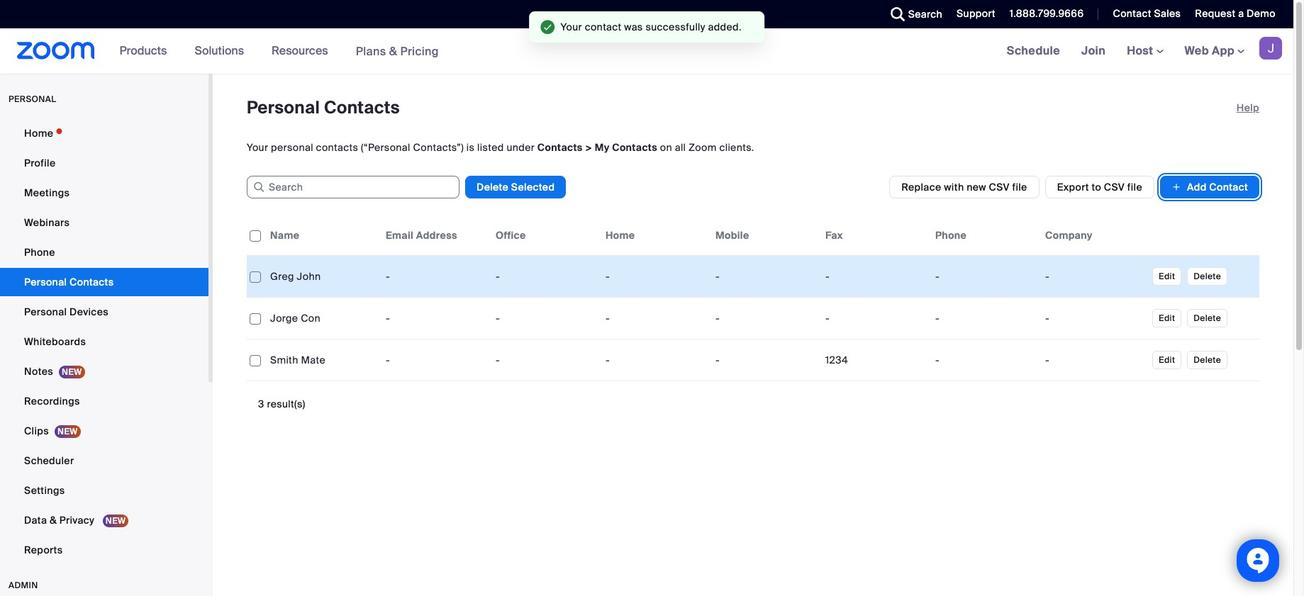 Task type: locate. For each thing, give the bounding box(es) containing it.
search button
[[880, 0, 946, 28]]

delete button for jorge con
[[1188, 309, 1228, 328]]

smith
[[270, 354, 298, 367]]

whiteboards link
[[0, 328, 209, 356]]

settings
[[24, 484, 65, 497]]

1 vertical spatial home
[[606, 229, 635, 242]]

1 horizontal spatial your
[[561, 21, 582, 33]]

reports link
[[0, 536, 209, 565]]

notes link
[[0, 358, 209, 386]]

1 horizontal spatial personal contacts
[[247, 96, 400, 118]]

csv
[[989, 181, 1010, 194], [1104, 181, 1125, 194]]

1 vertical spatial delete button
[[1188, 309, 1228, 328]]

add contact
[[1187, 181, 1248, 194]]

3 result(s)
[[258, 398, 305, 411]]

meetings
[[24, 187, 70, 199]]

home inside application
[[606, 229, 635, 242]]

request a demo link
[[1185, 0, 1294, 28], [1196, 7, 1276, 20]]

your right success image
[[561, 21, 582, 33]]

your
[[561, 21, 582, 33], [247, 141, 268, 154]]

0 vertical spatial personal contacts
[[247, 96, 400, 118]]

contacts left >
[[538, 141, 583, 154]]

contacts up ("personal
[[324, 96, 400, 118]]

delete button for smith mate
[[1188, 351, 1228, 370]]

0 vertical spatial edit
[[1159, 271, 1176, 282]]

successfully
[[646, 21, 706, 33]]

personal
[[247, 96, 320, 118], [24, 276, 67, 289], [24, 306, 67, 319]]

personal up personal
[[247, 96, 320, 118]]

name
[[270, 229, 300, 242]]

2 edit from the top
[[1159, 313, 1176, 324]]

phone down with
[[936, 229, 967, 242]]

personal up whiteboards
[[24, 306, 67, 319]]

2 vertical spatial edit button
[[1153, 351, 1182, 370]]

address
[[416, 229, 457, 242]]

contact right add
[[1210, 181, 1248, 194]]

support link
[[946, 0, 999, 28], [957, 7, 996, 20]]

phone down webinars
[[24, 246, 55, 259]]

web app button
[[1185, 43, 1245, 58]]

contact sales link
[[1103, 0, 1185, 28], [1113, 7, 1181, 20]]

edit button for mate
[[1153, 351, 1182, 370]]

1 horizontal spatial home
[[606, 229, 635, 242]]

export
[[1057, 181, 1089, 194]]

home
[[24, 127, 53, 140], [606, 229, 635, 242]]

on
[[660, 141, 672, 154]]

with
[[944, 181, 964, 194]]

personal contacts inside personal menu menu
[[24, 276, 114, 289]]

contact left the sales
[[1113, 7, 1152, 20]]

your left personal
[[247, 141, 268, 154]]

2 vertical spatial delete button
[[1188, 351, 1228, 370]]

csv right to
[[1104, 181, 1125, 194]]

contact sales
[[1113, 7, 1181, 20]]

3 edit button from the top
[[1153, 351, 1182, 370]]

0 vertical spatial contact
[[1113, 7, 1152, 20]]

zoom logo image
[[17, 42, 95, 60]]

1 delete button from the top
[[1188, 267, 1228, 286]]

2 vertical spatial edit
[[1159, 355, 1176, 366]]

2 vertical spatial personal
[[24, 306, 67, 319]]

delete for smith mate
[[1194, 355, 1222, 366]]

1 vertical spatial edit button
[[1153, 309, 1182, 328]]

2 edit button from the top
[[1153, 309, 1182, 328]]

meetings navigation
[[996, 28, 1294, 74]]

edit button
[[1153, 267, 1182, 286], [1153, 309, 1182, 328], [1153, 351, 1182, 370]]

0 horizontal spatial file
[[1013, 181, 1028, 194]]

personal up personal devices
[[24, 276, 67, 289]]

plans & pricing link
[[356, 44, 439, 59], [356, 44, 439, 59]]

support
[[957, 7, 996, 20]]

0 horizontal spatial your
[[247, 141, 268, 154]]

replace with new csv file
[[902, 181, 1028, 194]]

personal contacts up contacts
[[247, 96, 400, 118]]

0 horizontal spatial csv
[[989, 181, 1010, 194]]

scheduler link
[[0, 447, 209, 475]]

& inside "product information" navigation
[[389, 44, 397, 59]]

& right data
[[50, 514, 57, 527]]

delete for greg john
[[1194, 271, 1222, 282]]

edit for con
[[1159, 313, 1176, 324]]

zoom
[[689, 141, 717, 154]]

whiteboards
[[24, 336, 86, 348]]

1 vertical spatial personal contacts
[[24, 276, 114, 289]]

file
[[1013, 181, 1028, 194], [1128, 181, 1143, 194]]

3 delete button from the top
[[1188, 351, 1228, 370]]

phone inside personal menu menu
[[24, 246, 55, 259]]

office
[[496, 229, 526, 242]]

contacts up devices
[[70, 276, 114, 289]]

& for privacy
[[50, 514, 57, 527]]

delete button
[[1188, 267, 1228, 286], [1188, 309, 1228, 328], [1188, 351, 1228, 370]]

delete for jorge con
[[1194, 313, 1222, 324]]

listed
[[477, 141, 504, 154]]

under
[[507, 141, 535, 154]]

jorge con
[[270, 312, 321, 325]]

edit for mate
[[1159, 355, 1176, 366]]

contact inside "button"
[[1210, 181, 1248, 194]]

contact
[[1113, 7, 1152, 20], [1210, 181, 1248, 194]]

0 vertical spatial edit button
[[1153, 267, 1182, 286]]

all
[[675, 141, 686, 154]]

file right new at top right
[[1013, 181, 1028, 194]]

1 horizontal spatial contact
[[1210, 181, 1248, 194]]

3
[[258, 398, 264, 411]]

delete selected
[[477, 181, 555, 194]]

csv right new at top right
[[989, 181, 1010, 194]]

1 vertical spatial &
[[50, 514, 57, 527]]

1 csv from the left
[[989, 181, 1010, 194]]

edit button for con
[[1153, 309, 1182, 328]]

request
[[1196, 7, 1236, 20]]

join
[[1082, 43, 1106, 58]]

file inside button
[[1128, 181, 1143, 194]]

0 horizontal spatial phone
[[24, 246, 55, 259]]

1.888.799.9666 button
[[999, 0, 1088, 28], [1010, 7, 1084, 20]]

products button
[[120, 28, 173, 74]]

profile picture image
[[1260, 37, 1283, 60]]

delete inside button
[[477, 181, 509, 194]]

solutions button
[[195, 28, 250, 74]]

banner
[[0, 28, 1294, 74]]

& right plans
[[389, 44, 397, 59]]

0 vertical spatial &
[[389, 44, 397, 59]]

contacts
[[316, 141, 358, 154]]

-
[[386, 270, 390, 283], [496, 270, 500, 283], [606, 270, 610, 283], [716, 270, 720, 283], [826, 270, 830, 283], [936, 270, 940, 283], [1046, 270, 1050, 283], [386, 312, 390, 325], [496, 312, 500, 325], [606, 312, 610, 325], [716, 312, 720, 325], [826, 312, 830, 325], [936, 312, 940, 325], [1046, 312, 1050, 325], [386, 354, 390, 367], [496, 354, 500, 367], [606, 354, 610, 367], [716, 354, 720, 367], [936, 354, 940, 367], [1046, 354, 1050, 367]]

1 edit button from the top
[[1153, 267, 1182, 286]]

1 vertical spatial personal
[[24, 276, 67, 289]]

1 horizontal spatial &
[[389, 44, 397, 59]]

1 horizontal spatial csv
[[1104, 181, 1125, 194]]

& for pricing
[[389, 44, 397, 59]]

personal for personal contacts link on the top left of page
[[24, 276, 67, 289]]

1 horizontal spatial file
[[1128, 181, 1143, 194]]

2 csv from the left
[[1104, 181, 1125, 194]]

greg john
[[270, 270, 321, 283]]

2 file from the left
[[1128, 181, 1143, 194]]

3 edit from the top
[[1159, 355, 1176, 366]]

0 horizontal spatial home
[[24, 127, 53, 140]]

>
[[585, 141, 592, 154]]

personal contacts
[[247, 96, 400, 118], [24, 276, 114, 289]]

0 vertical spatial your
[[561, 21, 582, 33]]

host button
[[1127, 43, 1164, 58]]

0 horizontal spatial &
[[50, 514, 57, 527]]

1 vertical spatial contact
[[1210, 181, 1248, 194]]

0 vertical spatial home
[[24, 127, 53, 140]]

success image
[[541, 20, 555, 34]]

application
[[247, 216, 1270, 392]]

personal devices
[[24, 306, 109, 319]]

add contact button
[[1161, 176, 1260, 199]]

clips link
[[0, 417, 209, 445]]

0 horizontal spatial contact
[[1113, 7, 1152, 20]]

& inside personal menu menu
[[50, 514, 57, 527]]

devices
[[70, 306, 109, 319]]

0 horizontal spatial personal contacts
[[24, 276, 114, 289]]

personal contacts up personal devices
[[24, 276, 114, 289]]

1 file from the left
[[1013, 181, 1028, 194]]

1 vertical spatial edit
[[1159, 313, 1176, 324]]

file right to
[[1128, 181, 1143, 194]]

1 edit from the top
[[1159, 271, 1176, 282]]

0 vertical spatial delete button
[[1188, 267, 1228, 286]]

products
[[120, 43, 167, 58]]

privacy
[[59, 514, 94, 527]]

contacts left on on the right top of page
[[612, 141, 658, 154]]

1 horizontal spatial phone
[[936, 229, 967, 242]]

1 vertical spatial your
[[247, 141, 268, 154]]

1 vertical spatial phone
[[24, 246, 55, 259]]

2 delete button from the top
[[1188, 309, 1228, 328]]



Task type: vqa. For each thing, say whether or not it's contained in the screenshot.
bottom audiences
no



Task type: describe. For each thing, give the bounding box(es) containing it.
new
[[967, 181, 987, 194]]

resources button
[[272, 28, 335, 74]]

settings link
[[0, 477, 209, 505]]

edit button for john
[[1153, 267, 1182, 286]]

personal
[[271, 141, 313, 154]]

search
[[908, 8, 943, 21]]

mobile
[[716, 229, 749, 242]]

my
[[595, 141, 610, 154]]

file inside 'button'
[[1013, 181, 1028, 194]]

request a demo
[[1196, 7, 1276, 20]]

recordings
[[24, 395, 80, 408]]

webinars link
[[0, 209, 209, 237]]

clips
[[24, 425, 49, 438]]

help link
[[1237, 96, 1260, 119]]

personal
[[9, 94, 56, 105]]

contact
[[585, 21, 622, 33]]

company
[[1046, 229, 1093, 242]]

clients.
[[720, 141, 755, 154]]

greg
[[270, 270, 294, 283]]

join link
[[1071, 28, 1117, 74]]

add
[[1187, 181, 1207, 194]]

1.888.799.9666
[[1010, 7, 1084, 20]]

banner containing products
[[0, 28, 1294, 74]]

schedule link
[[996, 28, 1071, 74]]

help
[[1237, 101, 1260, 114]]

add image
[[1172, 180, 1182, 194]]

demo
[[1247, 7, 1276, 20]]

export to csv file button
[[1045, 176, 1155, 199]]

email address
[[386, 229, 457, 242]]

personal for personal devices link
[[24, 306, 67, 319]]

data
[[24, 514, 47, 527]]

0 vertical spatial phone
[[936, 229, 967, 242]]

to
[[1092, 181, 1102, 194]]

email
[[386, 229, 414, 242]]

home link
[[0, 119, 209, 148]]

app
[[1212, 43, 1235, 58]]

home inside personal menu menu
[[24, 127, 53, 140]]

jorge
[[270, 312, 298, 325]]

data & privacy
[[24, 514, 97, 527]]

personal contacts link
[[0, 268, 209, 297]]

product information navigation
[[109, 28, 450, 74]]

application containing name
[[247, 216, 1270, 392]]

smith mate
[[270, 354, 326, 367]]

delete button for greg john
[[1188, 267, 1228, 286]]

0 vertical spatial personal
[[247, 96, 320, 118]]

added.
[[708, 21, 742, 33]]

profile link
[[0, 149, 209, 177]]

profile
[[24, 157, 56, 170]]

meetings link
[[0, 179, 209, 207]]

result(s)
[[267, 398, 305, 411]]

edit for john
[[1159, 271, 1176, 282]]

reports
[[24, 544, 63, 557]]

web app
[[1185, 43, 1235, 58]]

replace
[[902, 181, 942, 194]]

a
[[1239, 7, 1244, 20]]

csv inside 'button'
[[989, 181, 1010, 194]]

web
[[1185, 43, 1209, 58]]

personal devices link
[[0, 298, 209, 326]]

personal menu menu
[[0, 119, 209, 566]]

admin
[[9, 580, 38, 592]]

schedule
[[1007, 43, 1061, 58]]

export to csv file
[[1057, 181, 1143, 194]]

replace with new csv file button
[[890, 176, 1040, 199]]

fax
[[826, 229, 843, 242]]

("personal
[[361, 141, 411, 154]]

notes
[[24, 365, 53, 378]]

plans & pricing
[[356, 44, 439, 59]]

phone link
[[0, 238, 209, 267]]

john
[[297, 270, 321, 283]]

recordings link
[[0, 387, 209, 416]]

selected
[[511, 181, 555, 194]]

your personal contacts  ("personal contacts") is listed under contacts > my contacts on all zoom clients.
[[247, 141, 755, 154]]

contacts inside personal menu menu
[[70, 276, 114, 289]]

data & privacy link
[[0, 506, 209, 535]]

plans
[[356, 44, 386, 59]]

resources
[[272, 43, 328, 58]]

your for your personal contacts  ("personal contacts") is listed under contacts > my contacts on all zoom clients.
[[247, 141, 268, 154]]

mate
[[301, 354, 326, 367]]

csv inside button
[[1104, 181, 1125, 194]]

webinars
[[24, 216, 70, 229]]

con
[[301, 312, 321, 325]]

host
[[1127, 43, 1157, 58]]

scheduler
[[24, 455, 74, 467]]

your for your contact was successfully added.
[[561, 21, 582, 33]]

your contact was successfully added.
[[561, 21, 742, 33]]

Search Contacts Input text field
[[247, 176, 460, 199]]

delete selected button
[[465, 176, 566, 199]]

contacts")
[[413, 141, 464, 154]]



